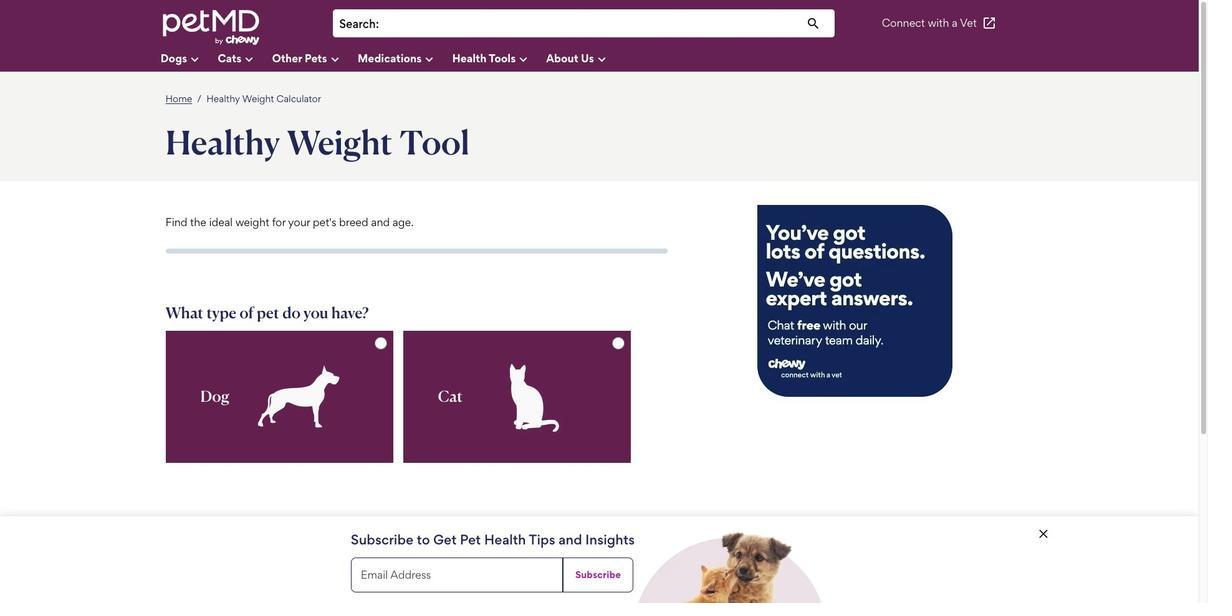 Task type: locate. For each thing, give the bounding box(es) containing it.
healthy down healthy weight calculator
[[166, 122, 280, 163]]

weight left calculator
[[242, 93, 274, 105]]

healthy down cats
[[207, 93, 240, 105]]

0 horizontal spatial dog image
[[254, 357, 344, 437]]

breed
[[339, 216, 368, 229]]

healthy weight calculator
[[207, 93, 321, 105]]

health right 'pet'
[[484, 532, 526, 548]]

of
[[240, 304, 254, 322]]

medications
[[358, 51, 422, 64]]

weight
[[242, 93, 274, 105], [287, 122, 393, 163]]

close image
[[1036, 527, 1051, 542]]

other pets button
[[272, 47, 358, 72]]

dogs button
[[161, 47, 218, 72]]

for
[[272, 216, 286, 229]]

0 vertical spatial healthy
[[207, 93, 240, 105]]

us
[[581, 51, 594, 64]]

and inside newsletter subscription element
[[559, 532, 582, 548]]

0 horizontal spatial weight
[[242, 93, 274, 105]]

healthy for healthy weight tool
[[166, 122, 280, 163]]

to
[[417, 532, 430, 548]]

None text field
[[385, 16, 829, 32]]

and right tips
[[559, 532, 582, 548]]

dog image
[[496, 355, 573, 440], [254, 357, 344, 437]]

and
[[371, 216, 390, 229], [559, 532, 582, 548]]

healthy
[[207, 93, 240, 105], [166, 122, 280, 163]]

0 vertical spatial weight
[[242, 93, 274, 105]]

health inside dropdown button
[[452, 51, 487, 64]]

subscribe down the insights
[[576, 569, 621, 581]]

health tools
[[452, 51, 516, 64]]

ideal
[[209, 216, 233, 229]]

vet
[[960, 17, 977, 30]]

age.
[[393, 216, 414, 229]]

dog image for dog
[[254, 357, 344, 437]]

pet
[[460, 532, 481, 548]]

cats
[[218, 51, 242, 64]]

0 vertical spatial subscribe
[[351, 532, 414, 548]]

get instant vet help via chat or video. connect with a vet. chewy health image
[[751, 196, 960, 405]]

1 vertical spatial health
[[484, 532, 526, 548]]

1 vertical spatial weight
[[287, 122, 393, 163]]

subscribe inside subscribe button
[[576, 569, 621, 581]]

dog image for cat
[[496, 355, 573, 440]]

and left 'age.'
[[371, 216, 390, 229]]

weight for calculator
[[242, 93, 274, 105]]

0 horizontal spatial and
[[371, 216, 390, 229]]

find the ideal weight for your pet's breed and age.
[[166, 216, 414, 229]]

1 horizontal spatial subscribe
[[576, 569, 621, 581]]

weight for tool
[[287, 122, 393, 163]]

about us
[[547, 51, 594, 64]]

health left tools
[[452, 51, 487, 64]]

0 horizontal spatial subscribe
[[351, 532, 414, 548]]

0 vertical spatial health
[[452, 51, 487, 64]]

1 horizontal spatial dog image
[[496, 355, 573, 440]]

health tools button
[[452, 47, 547, 72]]

subscribe
[[351, 532, 414, 548], [576, 569, 621, 581]]

your
[[288, 216, 310, 229]]

puppy and kitten hugging image
[[639, 527, 822, 604]]

tool
[[400, 122, 470, 163]]

None email field
[[351, 558, 563, 593]]

home link
[[166, 93, 192, 105]]

1 vertical spatial subscribe
[[576, 569, 621, 581]]

1 vertical spatial healthy
[[166, 122, 280, 163]]

tips
[[529, 532, 556, 548]]

healthy weight tool
[[166, 122, 470, 163]]

health
[[452, 51, 487, 64], [484, 532, 526, 548]]

1 vertical spatial and
[[559, 532, 582, 548]]

weight down calculator
[[287, 122, 393, 163]]

subscribe left to
[[351, 532, 414, 548]]

get
[[433, 532, 457, 548]]

what
[[166, 304, 204, 322]]

1 horizontal spatial weight
[[287, 122, 393, 163]]

1 horizontal spatial and
[[559, 532, 582, 548]]

insights
[[586, 532, 635, 548]]



Task type: describe. For each thing, give the bounding box(es) containing it.
find
[[166, 216, 187, 229]]

about
[[547, 51, 579, 64]]

petmd home image
[[161, 8, 260, 47]]

calculator
[[277, 93, 321, 105]]

pet
[[257, 304, 279, 322]]

what type of pet do you have?
[[166, 304, 369, 322]]

the
[[190, 216, 206, 229]]

home
[[166, 93, 192, 105]]

connect
[[882, 17, 925, 30]]

pets
[[305, 51, 327, 64]]

other pets
[[272, 51, 327, 64]]

weight
[[236, 216, 269, 229]]

subscribe button
[[563, 558, 634, 593]]

you
[[304, 304, 328, 322]]

:
[[376, 17, 379, 31]]

subscribe for subscribe to get pet health tips and insights
[[351, 532, 414, 548]]

search :
[[339, 17, 379, 31]]

connect with a vet
[[882, 17, 977, 30]]

0 vertical spatial and
[[371, 216, 390, 229]]

tools
[[489, 51, 516, 64]]

type
[[207, 304, 236, 322]]

a
[[952, 17, 958, 30]]

cat
[[438, 387, 463, 406]]

healthy for healthy weight calculator
[[207, 93, 240, 105]]

none email field inside newsletter subscription element
[[351, 558, 563, 593]]

connect with a vet button
[[882, 8, 997, 38]]

cats button
[[218, 47, 272, 72]]

search
[[339, 17, 376, 31]]

do
[[283, 304, 301, 322]]

subscribe to get pet health tips and insights
[[351, 532, 635, 548]]

health inside newsletter subscription element
[[484, 532, 526, 548]]

other
[[272, 51, 302, 64]]

subscribe for subscribe
[[576, 569, 621, 581]]

have?
[[332, 304, 369, 322]]

newsletter subscription element
[[0, 517, 1199, 604]]

pet's
[[313, 216, 337, 229]]

dog
[[201, 387, 230, 406]]

about us button
[[547, 47, 625, 72]]

with
[[928, 17, 950, 30]]

dogs
[[161, 51, 187, 64]]

medications button
[[358, 47, 452, 72]]



Task type: vqa. For each thing, say whether or not it's contained in the screenshot.
Subscribe for Subscribe to Get Pet Health Tips and Insights
yes



